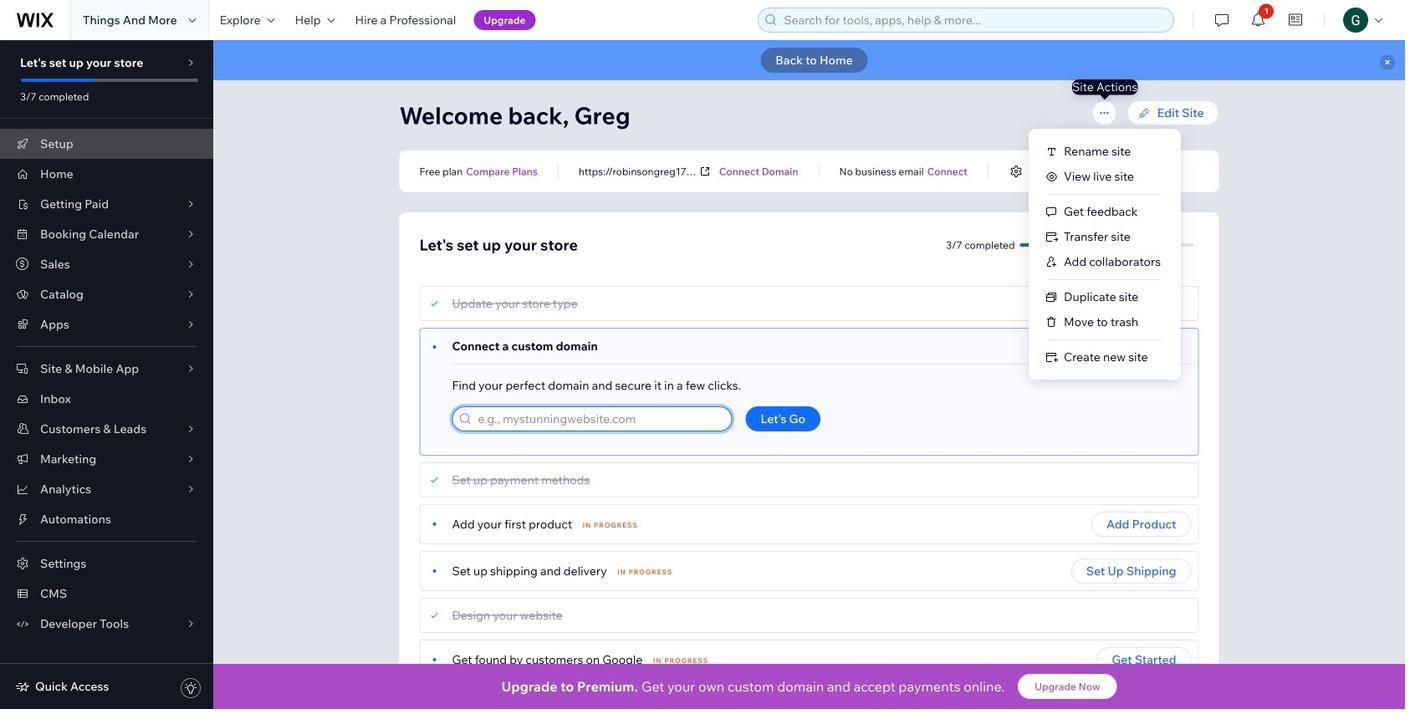 Task type: describe. For each thing, give the bounding box(es) containing it.
e.g., mystunningwebsite.com field
[[473, 408, 727, 431]]



Task type: vqa. For each thing, say whether or not it's contained in the screenshot.
alert
yes



Task type: locate. For each thing, give the bounding box(es) containing it.
sidebar element
[[0, 40, 213, 710]]

Search for tools, apps, help & more... field
[[779, 8, 1169, 32]]

menu
[[1029, 139, 1182, 370]]

alert
[[213, 40, 1406, 80]]



